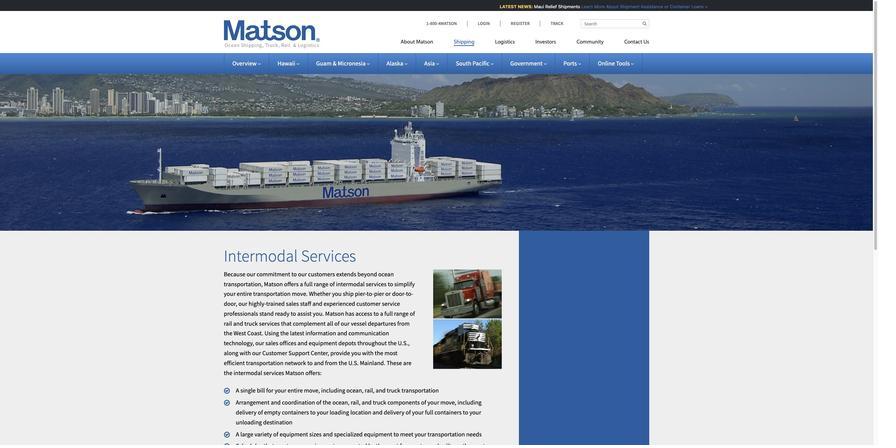 Task type: locate. For each thing, give the bounding box(es) containing it.
1 horizontal spatial truck
[[373, 399, 387, 407]]

login link
[[468, 21, 501, 26]]

1 with from the left
[[240, 350, 251, 357]]

1 horizontal spatial you
[[352, 350, 361, 357]]

our
[[247, 270, 256, 278], [298, 270, 307, 278], [239, 300, 248, 308], [341, 320, 350, 328], [256, 340, 264, 348], [252, 350, 261, 357]]

1 horizontal spatial from
[[398, 320, 410, 328]]

sales down move. at the bottom left
[[286, 300, 299, 308]]

0 horizontal spatial from
[[325, 359, 338, 367]]

professionals
[[224, 310, 258, 318]]

1 delivery from the left
[[236, 409, 257, 417]]

our up "offers"
[[298, 270, 307, 278]]

about matson
[[401, 39, 434, 45]]

you up experienced
[[332, 290, 342, 298]]

2 to- from the left
[[406, 290, 414, 298]]

truck up coast.
[[245, 320, 258, 328]]

rail
[[224, 320, 232, 328]]

ocean
[[379, 270, 394, 278]]

about
[[605, 4, 617, 9], [401, 39, 415, 45]]

blue matson logo with ocean, shipping, truck, rail and logistics written beneath it. image
[[224, 20, 320, 48]]

1 containers from the left
[[282, 409, 309, 417]]

offices
[[280, 340, 297, 348]]

0 vertical spatial about
[[605, 4, 617, 9]]

or inside "because our commitment to our customers extends beyond ocean transportation, matson offers a full range of intermodal services to simplify your entire transportation move. whether you ship pier-to-pier or door-to- door, our highly-trained sales staff and experienced customer service professionals stand ready to assist you. matson has access to a full range of rail and truck services that complement all of our vessel departures from the west coast. using the latest information and communication technology, our sales offices and equipment depots throughout the u.s., along with our customer support center, provide you with the most efficient transportation network to and from the u.s. mainland. these are the intermodal services matson offers:"
[[386, 290, 391, 298]]

truck inside the arrangement and coordination of the ocean, rail, and truck components of your move, including delivery of empty containers to your loading location and delivery of your full containers to your unloading destination
[[373, 399, 387, 407]]

intermodal down efficient
[[234, 369, 262, 377]]

1 vertical spatial or
[[386, 290, 391, 298]]

rail,
[[365, 387, 375, 395], [351, 399, 361, 407]]

ocean, up the arrangement and coordination of the ocean, rail, and truck components of your move, including delivery of empty containers to your loading location and delivery of your full containers to your unloading destination
[[347, 387, 364, 395]]

a large variety of equipment sizes and specialized equipment to meet your transportation needs
[[236, 431, 482, 439]]

ocean, up loading on the left bottom
[[333, 399, 350, 407]]

truck inside "because our commitment to our customers extends beyond ocean transportation, matson offers a full range of intermodal services to simplify your entire transportation move. whether you ship pier-to-pier or door-to- door, our highly-trained sales staff and experienced customer service professionals stand ready to assist you. matson has access to a full range of rail and truck services that complement all of our vessel departures from the west coast. using the latest information and communication technology, our sales offices and equipment depots throughout the u.s., along with our customer support center, provide you with the most efficient transportation network to and from the u.s. mainland. these are the intermodal services matson offers:"
[[245, 320, 258, 328]]

2 vertical spatial services
[[264, 369, 284, 377]]

information
[[306, 330, 336, 338]]

0 horizontal spatial including
[[321, 387, 346, 395]]

contact
[[625, 39, 643, 45]]

transportation
[[253, 290, 291, 298], [246, 359, 284, 367], [402, 387, 439, 395], [428, 431, 465, 439]]

south pacific link
[[456, 59, 494, 67]]

a
[[300, 280, 303, 288], [380, 310, 384, 318]]

our down coast.
[[256, 340, 264, 348]]

0 vertical spatial truck
[[245, 320, 258, 328]]

Search search field
[[581, 19, 650, 28]]

to
[[292, 270, 297, 278], [388, 280, 394, 288], [291, 310, 296, 318], [374, 310, 379, 318], [308, 359, 313, 367], [310, 409, 316, 417], [463, 409, 469, 417], [394, 431, 399, 439]]

including up needs
[[458, 399, 482, 407]]

1-800-4matson
[[427, 21, 457, 26]]

container
[[669, 4, 689, 9]]

about right more
[[605, 4, 617, 9]]

from up u.s., in the bottom left of the page
[[398, 320, 410, 328]]

a single bill for your entire move, including ocean, rail, and truck transportation
[[236, 387, 439, 395]]

entire down transportation,
[[237, 290, 252, 298]]

staff
[[300, 300, 312, 308]]

1 horizontal spatial full
[[385, 310, 393, 318]]

1 vertical spatial full
[[385, 310, 393, 318]]

our left the customer
[[252, 350, 261, 357]]

0 vertical spatial range
[[314, 280, 329, 288]]

entire inside "because our commitment to our customers extends beyond ocean transportation, matson offers a full range of intermodal services to simplify your entire transportation move. whether you ship pier-to-pier or door-to- door, our highly-trained sales staff and experienced customer service professionals stand ready to assist you. matson has access to a full range of rail and truck services that complement all of our vessel departures from the west coast. using the latest information and communication technology, our sales offices and equipment depots throughout the u.s., along with our customer support center, provide you with the most efficient transportation network to and from the u.s. mainland. these are the intermodal services matson offers:"
[[237, 290, 252, 298]]

a up move. at the bottom left
[[300, 280, 303, 288]]

pier-
[[355, 290, 367, 298]]

of
[[330, 280, 335, 288], [410, 310, 415, 318], [335, 320, 340, 328], [317, 399, 322, 407], [421, 399, 427, 407], [258, 409, 263, 417], [406, 409, 411, 417], [273, 431, 279, 439]]

your left loading on the left bottom
[[317, 409, 329, 417]]

1 horizontal spatial intermodal
[[336, 280, 365, 288]]

0 horizontal spatial with
[[240, 350, 251, 357]]

0 horizontal spatial or
[[386, 290, 391, 298]]

0 horizontal spatial range
[[314, 280, 329, 288]]

your
[[224, 290, 236, 298], [275, 387, 287, 395], [428, 399, 440, 407], [317, 409, 329, 417], [412, 409, 424, 417], [470, 409, 482, 417], [415, 431, 427, 439]]

transportation down the customer
[[246, 359, 284, 367]]

of right components
[[421, 399, 427, 407]]

1 vertical spatial including
[[458, 399, 482, 407]]

or
[[663, 4, 668, 9], [386, 290, 391, 298]]

1 horizontal spatial range
[[394, 310, 409, 318]]

1 vertical spatial you
[[352, 350, 361, 357]]

government
[[511, 59, 543, 67]]

the up most
[[388, 340, 397, 348]]

along
[[224, 350, 239, 357]]

ports link
[[564, 59, 582, 67]]

a for a single bill for your entire move, including ocean, rail, and truck transportation
[[236, 387, 239, 395]]

a up departures
[[380, 310, 384, 318]]

equipment
[[309, 340, 337, 348], [280, 431, 308, 439], [364, 431, 393, 439]]

None search field
[[581, 19, 650, 28]]

customers
[[308, 270, 335, 278]]

0 horizontal spatial a
[[300, 280, 303, 288]]

0 horizontal spatial truck
[[245, 320, 258, 328]]

1 horizontal spatial equipment
[[309, 340, 337, 348]]

including up loading on the left bottom
[[321, 387, 346, 395]]

the inside the arrangement and coordination of the ocean, rail, and truck components of your move, including delivery of empty containers to your loading location and delivery of your full containers to your unloading destination
[[323, 399, 331, 407]]

0 vertical spatial or
[[663, 4, 668, 9]]

trained
[[266, 300, 285, 308]]

your inside "because our commitment to our customers extends beyond ocean transportation, matson offers a full range of intermodal services to simplify your entire transportation move. whether you ship pier-to-pier or door-to- door, our highly-trained sales staff and experienced customer service professionals stand ready to assist you. matson has access to a full range of rail and truck services that complement all of our vessel departures from the west coast. using the latest information and communication technology, our sales offices and equipment depots throughout the u.s., along with our customer support center, provide you with the most efficient transportation network to and from the u.s. mainland. these are the intermodal services matson offers:"
[[224, 290, 236, 298]]

services
[[301, 246, 356, 266]]

section
[[511, 231, 658, 446]]

entire up coordination
[[288, 387, 303, 395]]

1 vertical spatial move,
[[441, 399, 457, 407]]

1 horizontal spatial with
[[362, 350, 374, 357]]

truck up components
[[387, 387, 401, 395]]

0 vertical spatial you
[[332, 290, 342, 298]]

ocean,
[[347, 387, 364, 395], [333, 399, 350, 407]]

0 vertical spatial entire
[[237, 290, 252, 298]]

or right pier
[[386, 290, 391, 298]]

truck left components
[[373, 399, 387, 407]]

pacific
[[473, 59, 490, 67]]

your up door,
[[224, 290, 236, 298]]

1 vertical spatial a
[[236, 431, 239, 439]]

to left assist
[[291, 310, 296, 318]]

delivery down components
[[384, 409, 405, 417]]

extends
[[337, 270, 357, 278]]

2 a from the top
[[236, 431, 239, 439]]

2 horizontal spatial truck
[[387, 387, 401, 395]]

1 horizontal spatial delivery
[[384, 409, 405, 417]]

delivery up unloading
[[236, 409, 257, 417]]

0 horizontal spatial delivery
[[236, 409, 257, 417]]

1 a from the top
[[236, 387, 239, 395]]

1 vertical spatial sales
[[266, 340, 279, 348]]

intermodal
[[336, 280, 365, 288], [234, 369, 262, 377]]

and down mainland.
[[376, 387, 386, 395]]

0 horizontal spatial full
[[305, 280, 313, 288]]

services up using
[[259, 320, 280, 328]]

most
[[385, 350, 398, 357]]

1 vertical spatial a
[[380, 310, 384, 318]]

shipment
[[619, 4, 638, 9]]

login
[[478, 21, 490, 26]]

matson up all
[[325, 310, 344, 318]]

services
[[366, 280, 387, 288], [259, 320, 280, 328], [264, 369, 284, 377]]

or left container
[[663, 4, 668, 9]]

the
[[224, 330, 233, 338], [281, 330, 289, 338], [388, 340, 397, 348], [375, 350, 384, 357], [339, 359, 347, 367], [224, 369, 233, 377], [323, 399, 331, 407]]

network
[[285, 359, 306, 367]]

our down the 'has'
[[341, 320, 350, 328]]

2 vertical spatial full
[[425, 409, 434, 417]]

1 vertical spatial from
[[325, 359, 338, 367]]

0 vertical spatial from
[[398, 320, 410, 328]]

sales
[[286, 300, 299, 308], [266, 340, 279, 348]]

a left large
[[236, 431, 239, 439]]

2 with from the left
[[362, 350, 374, 357]]

and right 'location' on the bottom left
[[373, 409, 383, 417]]

with
[[240, 350, 251, 357], [362, 350, 374, 357]]

to- down simplify
[[406, 290, 414, 298]]

4matson
[[439, 21, 457, 26]]

customer
[[357, 300, 381, 308]]

1 horizontal spatial about
[[605, 4, 617, 9]]

overview link
[[233, 59, 261, 67]]

learn
[[580, 4, 592, 9]]

matson down 1-
[[417, 39, 434, 45]]

and right sizes
[[323, 431, 333, 439]]

of right all
[[335, 320, 340, 328]]

about inside "about matson" link
[[401, 39, 415, 45]]

full
[[305, 280, 313, 288], [385, 310, 393, 318], [425, 409, 434, 417]]

a for a large variety of equipment sizes and specialized equipment to meet your transportation needs
[[236, 431, 239, 439]]

1 vertical spatial range
[[394, 310, 409, 318]]

range down 'customers'
[[314, 280, 329, 288]]

1 horizontal spatial to-
[[406, 290, 414, 298]]

0 vertical spatial full
[[305, 280, 313, 288]]

1 horizontal spatial sales
[[286, 300, 299, 308]]

1 horizontal spatial a
[[380, 310, 384, 318]]

0 horizontal spatial containers
[[282, 409, 309, 417]]

you up u.s.
[[352, 350, 361, 357]]

intermodal up the ship at the bottom of the page
[[336, 280, 365, 288]]

1 horizontal spatial move,
[[441, 399, 457, 407]]

top menu navigation
[[401, 36, 650, 50]]

sales down using
[[266, 340, 279, 348]]

2 vertical spatial truck
[[373, 399, 387, 407]]

1 horizontal spatial or
[[663, 4, 668, 9]]

ship
[[343, 290, 354, 298]]

to up departures
[[374, 310, 379, 318]]

coast.
[[247, 330, 264, 338]]

rail, inside the arrangement and coordination of the ocean, rail, and truck components of your move, including delivery of empty containers to your loading location and delivery of your full containers to your unloading destination
[[351, 399, 361, 407]]

with down technology, on the left of the page
[[240, 350, 251, 357]]

0 vertical spatial a
[[300, 280, 303, 288]]

1 vertical spatial intermodal
[[234, 369, 262, 377]]

1 vertical spatial ocean,
[[333, 399, 350, 407]]

0 horizontal spatial entire
[[237, 290, 252, 298]]

0 horizontal spatial rail,
[[351, 399, 361, 407]]

2 horizontal spatial equipment
[[364, 431, 393, 439]]

0 vertical spatial a
[[236, 387, 239, 395]]

with down throughout
[[362, 350, 374, 357]]

1 horizontal spatial including
[[458, 399, 482, 407]]

depots
[[339, 340, 357, 348]]

hawaii
[[278, 59, 295, 67]]

about up alaska link
[[401, 39, 415, 45]]

0 horizontal spatial about
[[401, 39, 415, 45]]

1 vertical spatial rail,
[[351, 399, 361, 407]]

services up for
[[264, 369, 284, 377]]

vessel
[[351, 320, 367, 328]]

to up "offers"
[[292, 270, 297, 278]]

0 vertical spatial rail,
[[365, 387, 375, 395]]

equipment down information
[[309, 340, 337, 348]]

variety
[[255, 431, 272, 439]]

1 horizontal spatial entire
[[288, 387, 303, 395]]

transportation,
[[224, 280, 263, 288]]

0 horizontal spatial sales
[[266, 340, 279, 348]]

range down service
[[394, 310, 409, 318]]

full inside the arrangement and coordination of the ocean, rail, and truck components of your move, including delivery of empty containers to your loading location and delivery of your full containers to your unloading destination
[[425, 409, 434, 417]]

transportation up 'trained'
[[253, 290, 291, 298]]

learn more about shipment assistance or container loans > link
[[580, 4, 707, 9]]

services up pier
[[366, 280, 387, 288]]

1 vertical spatial services
[[259, 320, 280, 328]]

the down a single bill for your entire move, including ocean, rail, and truck transportation
[[323, 399, 331, 407]]

you
[[332, 290, 342, 298], [352, 350, 361, 357]]

of right coordination
[[317, 399, 322, 407]]

2 horizontal spatial full
[[425, 409, 434, 417]]

the up mainland.
[[375, 350, 384, 357]]

guam & micronesia link
[[316, 59, 370, 67]]

containers
[[282, 409, 309, 417], [435, 409, 462, 417]]

truck
[[245, 320, 258, 328], [387, 387, 401, 395], [373, 399, 387, 407]]

arrangement
[[236, 399, 270, 407]]

and up the empty
[[271, 399, 281, 407]]

equipment down 'location' on the bottom left
[[364, 431, 393, 439]]

our up professionals
[[239, 300, 248, 308]]

your right for
[[275, 387, 287, 395]]

0 horizontal spatial move,
[[304, 387, 320, 395]]

to- up customer on the bottom of page
[[367, 290, 374, 298]]

latest
[[498, 4, 516, 9]]

0 horizontal spatial intermodal
[[234, 369, 262, 377]]

assist
[[298, 310, 312, 318]]

1 vertical spatial entire
[[288, 387, 303, 395]]

equipment down destination
[[280, 431, 308, 439]]

0 vertical spatial ocean,
[[347, 387, 364, 395]]

1 vertical spatial about
[[401, 39, 415, 45]]

from
[[398, 320, 410, 328], [325, 359, 338, 367]]

delivery
[[236, 409, 257, 417], [384, 409, 405, 417]]

latest news: maui relief shipments learn more about shipment assistance or container loans >
[[498, 4, 707, 9]]

and up support
[[298, 340, 308, 348]]

a left the single
[[236, 387, 239, 395]]

1 horizontal spatial containers
[[435, 409, 462, 417]]

from down provide
[[325, 359, 338, 367]]

0 horizontal spatial to-
[[367, 290, 374, 298]]



Task type: describe. For each thing, give the bounding box(es) containing it.
news:
[[517, 4, 532, 9]]

relief
[[544, 4, 556, 9]]

u.s.,
[[398, 340, 410, 348]]

online tools link
[[598, 59, 635, 67]]

to left meet
[[394, 431, 399, 439]]

single
[[241, 387, 256, 395]]

of down components
[[406, 409, 411, 417]]

hawaii link
[[278, 59, 300, 67]]

using
[[265, 330, 279, 338]]

1-
[[427, 21, 431, 26]]

of down 'customers'
[[330, 280, 335, 288]]

transportation left needs
[[428, 431, 465, 439]]

tools
[[617, 59, 630, 67]]

1 to- from the left
[[367, 290, 374, 298]]

contact us
[[625, 39, 650, 45]]

meet
[[401, 431, 414, 439]]

provide
[[331, 350, 350, 357]]

loans
[[690, 4, 703, 9]]

technology,
[[224, 340, 254, 348]]

to down coordination
[[310, 409, 316, 417]]

and down center,
[[314, 359, 324, 367]]

matson down commitment
[[264, 280, 283, 288]]

complement
[[293, 320, 326, 328]]

0 vertical spatial move,
[[304, 387, 320, 395]]

latest
[[290, 330, 305, 338]]

2 delivery from the left
[[384, 409, 405, 417]]

and up depots at the left bottom of the page
[[338, 330, 348, 338]]

intermodal services
[[224, 246, 356, 266]]

offers:
[[306, 369, 322, 377]]

departures
[[368, 320, 396, 328]]

efficient
[[224, 359, 245, 367]]

track
[[551, 21, 564, 26]]

highly-
[[249, 300, 266, 308]]

register link
[[501, 21, 541, 26]]

asia
[[425, 59, 435, 67]]

your down components
[[412, 409, 424, 417]]

specialized
[[334, 431, 363, 439]]

large
[[241, 431, 254, 439]]

the down the rail
[[224, 330, 233, 338]]

0 horizontal spatial equipment
[[280, 431, 308, 439]]

of left the empty
[[258, 409, 263, 417]]

your right components
[[428, 399, 440, 407]]

experienced
[[324, 300, 355, 308]]

government link
[[511, 59, 547, 67]]

center,
[[311, 350, 329, 357]]

investors
[[536, 39, 557, 45]]

to up offers:
[[308, 359, 313, 367]]

about matson link
[[401, 36, 444, 50]]

asia link
[[425, 59, 440, 67]]

offers
[[284, 280, 299, 288]]

shipments
[[557, 4, 579, 9]]

stand
[[260, 310, 274, 318]]

matson inside top menu 'navigation'
[[417, 39, 434, 45]]

the down efficient
[[224, 369, 233, 377]]

needs
[[467, 431, 482, 439]]

transportation up components
[[402, 387, 439, 395]]

contact us link
[[615, 36, 650, 50]]

investors link
[[526, 36, 567, 50]]

register
[[511, 21, 530, 26]]

maui
[[533, 4, 543, 9]]

simplify
[[395, 280, 415, 288]]

0 vertical spatial intermodal
[[336, 280, 365, 288]]

door,
[[224, 300, 237, 308]]

matson down network
[[286, 369, 305, 377]]

2 containers from the left
[[435, 409, 462, 417]]

matson containership arriving honolulu, hawaii with containers. image
[[0, 63, 874, 231]]

door-
[[392, 290, 406, 298]]

destination
[[263, 419, 293, 427]]

your right meet
[[415, 431, 427, 439]]

and up you.
[[313, 300, 323, 308]]

0 vertical spatial services
[[366, 280, 387, 288]]

sizes
[[310, 431, 322, 439]]

south
[[456, 59, 472, 67]]

online tools
[[598, 59, 630, 67]]

and up west
[[233, 320, 243, 328]]

to up needs
[[463, 409, 469, 417]]

us
[[644, 39, 650, 45]]

mainland.
[[360, 359, 386, 367]]

shipping link
[[444, 36, 485, 50]]

800-
[[431, 21, 439, 26]]

overview
[[233, 59, 257, 67]]

our up transportation,
[[247, 270, 256, 278]]

0 vertical spatial including
[[321, 387, 346, 395]]

customer
[[263, 350, 288, 357]]

unloading
[[236, 419, 262, 427]]

guam
[[316, 59, 332, 67]]

throughout
[[358, 340, 387, 348]]

empty
[[264, 409, 281, 417]]

your up needs
[[470, 409, 482, 417]]

move, inside the arrangement and coordination of the ocean, rail, and truck components of your move, including delivery of empty containers to your loading location and delivery of your full containers to your unloading destination
[[441, 399, 457, 407]]

of down simplify
[[410, 310, 415, 318]]

community
[[577, 39, 604, 45]]

because
[[224, 270, 246, 278]]

and up 'location' on the bottom left
[[362, 399, 372, 407]]

ocean, inside the arrangement and coordination of the ocean, rail, and truck components of your move, including delivery of empty containers to your loading location and delivery of your full containers to your unloading destination
[[333, 399, 350, 407]]

shipping
[[454, 39, 475, 45]]

the down that
[[281, 330, 289, 338]]

u.s.
[[349, 359, 359, 367]]

of down destination
[[273, 431, 279, 439]]

pier
[[374, 290, 385, 298]]

south pacific
[[456, 59, 490, 67]]

because our commitment to our customers extends beyond ocean transportation, matson offers a full range of intermodal services to simplify your entire transportation move. whether you ship pier-to-pier or door-to- door, our highly-trained sales staff and experienced customer service professionals stand ready to assist you. matson has access to a full range of rail and truck services that complement all of our vessel departures from the west coast. using the latest information and communication technology, our sales offices and equipment depots throughout the u.s., along with our customer support center, provide you with the most efficient transportation network to and from the u.s. mainland. these are the intermodal services matson offers:
[[224, 270, 415, 377]]

service
[[382, 300, 400, 308]]

you.
[[313, 310, 324, 318]]

all
[[327, 320, 333, 328]]

1 vertical spatial truck
[[387, 387, 401, 395]]

assistance
[[640, 4, 662, 9]]

communication
[[349, 330, 389, 338]]

1 horizontal spatial rail,
[[365, 387, 375, 395]]

the down provide
[[339, 359, 347, 367]]

including inside the arrangement and coordination of the ocean, rail, and truck components of your move, including delivery of empty containers to your loading location and delivery of your full containers to your unloading destination
[[458, 399, 482, 407]]

0 vertical spatial sales
[[286, 300, 299, 308]]

alaska
[[387, 59, 404, 67]]

equipment inside "because our commitment to our customers extends beyond ocean transportation, matson offers a full range of intermodal services to simplify your entire transportation move. whether you ship pier-to-pier or door-to- door, our highly-trained sales staff and experienced customer service professionals stand ready to assist you. matson has access to a full range of rail and truck services that complement all of our vessel departures from the west coast. using the latest information and communication technology, our sales offices and equipment depots throughout the u.s., along with our customer support center, provide you with the most efficient transportation network to and from the u.s. mainland. these are the intermodal services matson offers:"
[[309, 340, 337, 348]]

1-800-4matson link
[[427, 21, 468, 26]]

intermodal
[[224, 246, 298, 266]]

loading
[[330, 409, 349, 417]]

0 horizontal spatial you
[[332, 290, 342, 298]]

for
[[266, 387, 274, 395]]

logistics link
[[485, 36, 526, 50]]

to down ocean
[[388, 280, 394, 288]]

>
[[704, 4, 707, 9]]

are
[[404, 359, 412, 367]]

micronesia
[[338, 59, 366, 67]]

&
[[333, 59, 337, 67]]

search image
[[643, 21, 647, 26]]



Task type: vqa. For each thing, say whether or not it's contained in the screenshot.
Chicago, IL's 16
no



